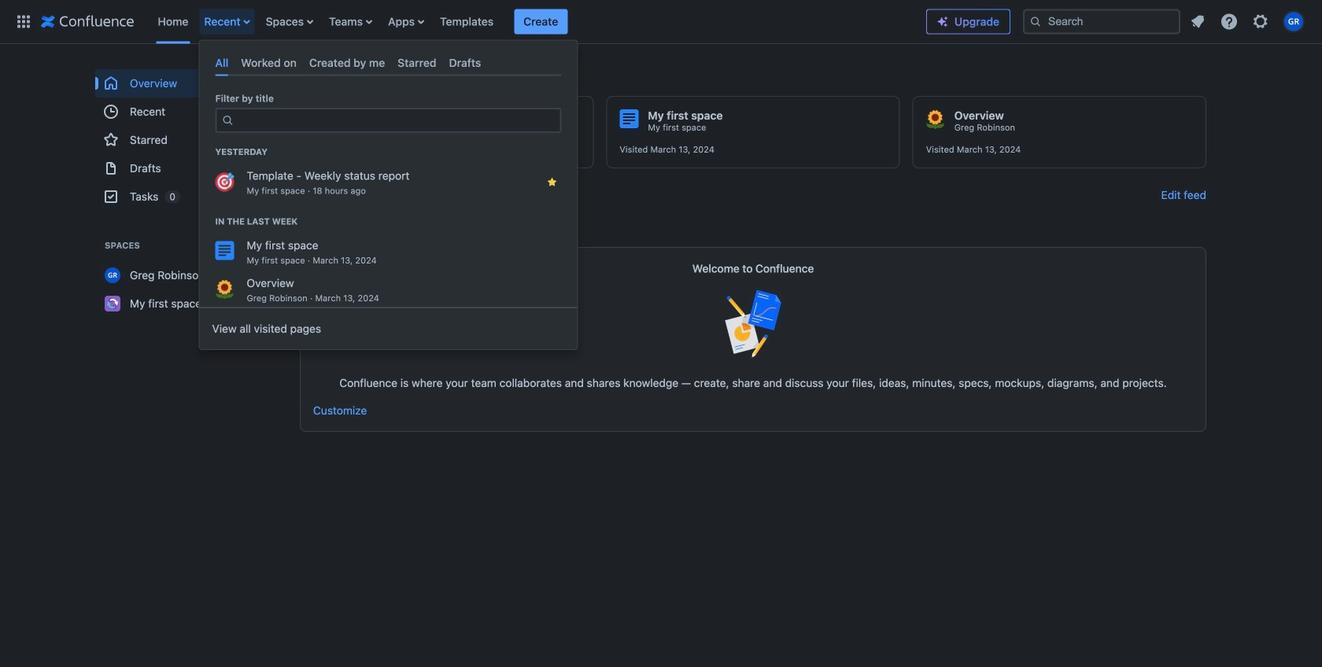 Task type: describe. For each thing, give the bounding box(es) containing it.
search image
[[1030, 15, 1042, 28]]

Search field
[[1023, 9, 1181, 34]]

1 horizontal spatial :sunflower: image
[[926, 110, 945, 129]]

1 vertical spatial :sunflower: image
[[215, 280, 234, 299]]

settings icon image
[[1252, 12, 1271, 31]]

create a space image
[[259, 236, 278, 255]]

unstar this space image
[[262, 269, 275, 282]]

unstar template - weekly status report image
[[546, 176, 559, 189]]

0 horizontal spatial :sunflower: image
[[215, 280, 234, 299]]

premium image
[[937, 15, 949, 28]]

list for the appswitcher icon
[[150, 0, 927, 44]]

list item inside list
[[514, 9, 568, 34]]

help icon image
[[1220, 12, 1239, 31]]

list for premium image
[[1184, 7, 1313, 36]]



Task type: locate. For each thing, give the bounding box(es) containing it.
tab list
[[209, 50, 568, 76]]

global element
[[9, 0, 927, 44]]

:dart: image
[[313, 110, 332, 129], [313, 110, 332, 129], [215, 173, 234, 192]]

banner
[[0, 0, 1323, 44]]

1 horizontal spatial list
[[1184, 7, 1313, 36]]

:sunflower: image
[[926, 110, 945, 129], [215, 280, 234, 299]]

None search field
[[1023, 9, 1181, 34]]

:dart: image
[[215, 173, 234, 192]]

:sunflower: image
[[926, 110, 945, 129], [215, 280, 234, 299]]

list
[[150, 0, 927, 44], [1184, 7, 1313, 36]]

confluence image
[[41, 12, 134, 31], [41, 12, 134, 31]]

group
[[95, 69, 284, 211]]

0 vertical spatial :sunflower: image
[[926, 110, 945, 129]]

None text field
[[239, 110, 551, 132]]

notification icon image
[[1189, 12, 1208, 31]]

0 horizontal spatial :sunflower: image
[[215, 280, 234, 299]]

appswitcher icon image
[[14, 12, 33, 31]]

list item
[[200, 0, 256, 44], [514, 9, 568, 34]]

1 horizontal spatial list item
[[514, 9, 568, 34]]

1 horizontal spatial :sunflower: image
[[926, 110, 945, 129]]

0 vertical spatial :sunflower: image
[[926, 110, 945, 129]]

1 vertical spatial :sunflower: image
[[215, 280, 234, 299]]

0 horizontal spatial list
[[150, 0, 927, 44]]

0 horizontal spatial list item
[[200, 0, 256, 44]]



Task type: vqa. For each thing, say whether or not it's contained in the screenshot.
tab list
yes



